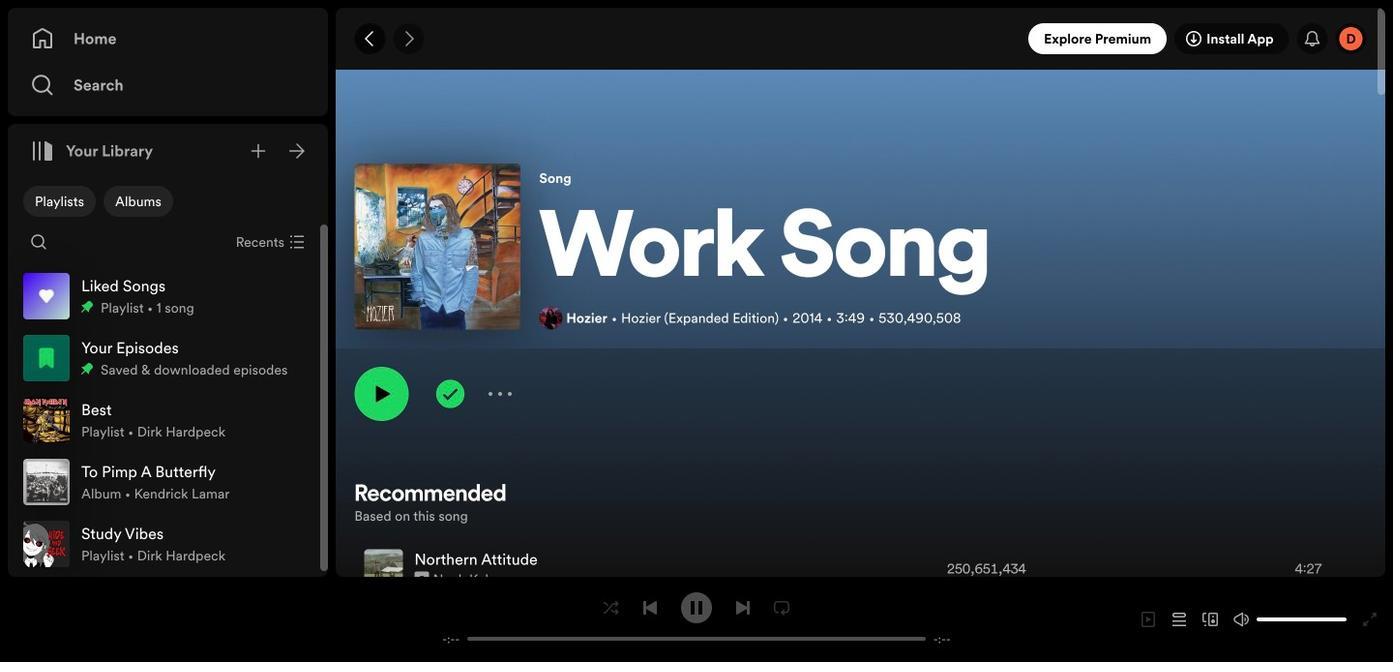 Task type: describe. For each thing, give the bounding box(es) containing it.
4 group from the top
[[15, 451, 320, 513]]

none search field inside the "main" element
[[23, 227, 54, 257]]

top bar and user menu element
[[336, 8, 1386, 70]]

1 group from the top
[[15, 265, 320, 327]]

go forward image
[[401, 31, 417, 46]]

work song image
[[355, 163, 521, 330]]

what's new image
[[1305, 31, 1321, 46]]

5 group from the top
[[15, 513, 320, 575]]

Recents, List view field
[[220, 227, 317, 257]]

volume high image
[[1234, 612, 1250, 627]]

pause image
[[689, 600, 705, 615]]

Disable repeat checkbox
[[767, 592, 798, 623]]

2 group from the top
[[15, 327, 320, 389]]



Task type: locate. For each thing, give the bounding box(es) containing it.
main element
[[8, 8, 328, 583]]

next image
[[736, 600, 751, 615]]

cell
[[364, 543, 913, 595]]

explicit element
[[415, 572, 429, 587]]

search in your library image
[[31, 234, 46, 250]]

go back image
[[362, 31, 378, 46]]

enable shuffle image
[[604, 600, 620, 615]]

group
[[15, 265, 320, 327], [15, 327, 320, 389], [15, 389, 320, 451], [15, 451, 320, 513], [15, 513, 320, 575]]

previous image
[[643, 600, 658, 615]]

player controls element
[[421, 592, 973, 647]]

None search field
[[23, 227, 54, 257]]

None checkbox
[[23, 186, 96, 217], [104, 186, 173, 217], [23, 186, 96, 217], [104, 186, 173, 217]]

disable repeat image
[[774, 600, 790, 615]]

3 group from the top
[[15, 389, 320, 451]]

hozier image
[[540, 306, 563, 330]]



Task type: vqa. For each thing, say whether or not it's contained in the screenshot.
Nov 15 · 34 min's min
no



